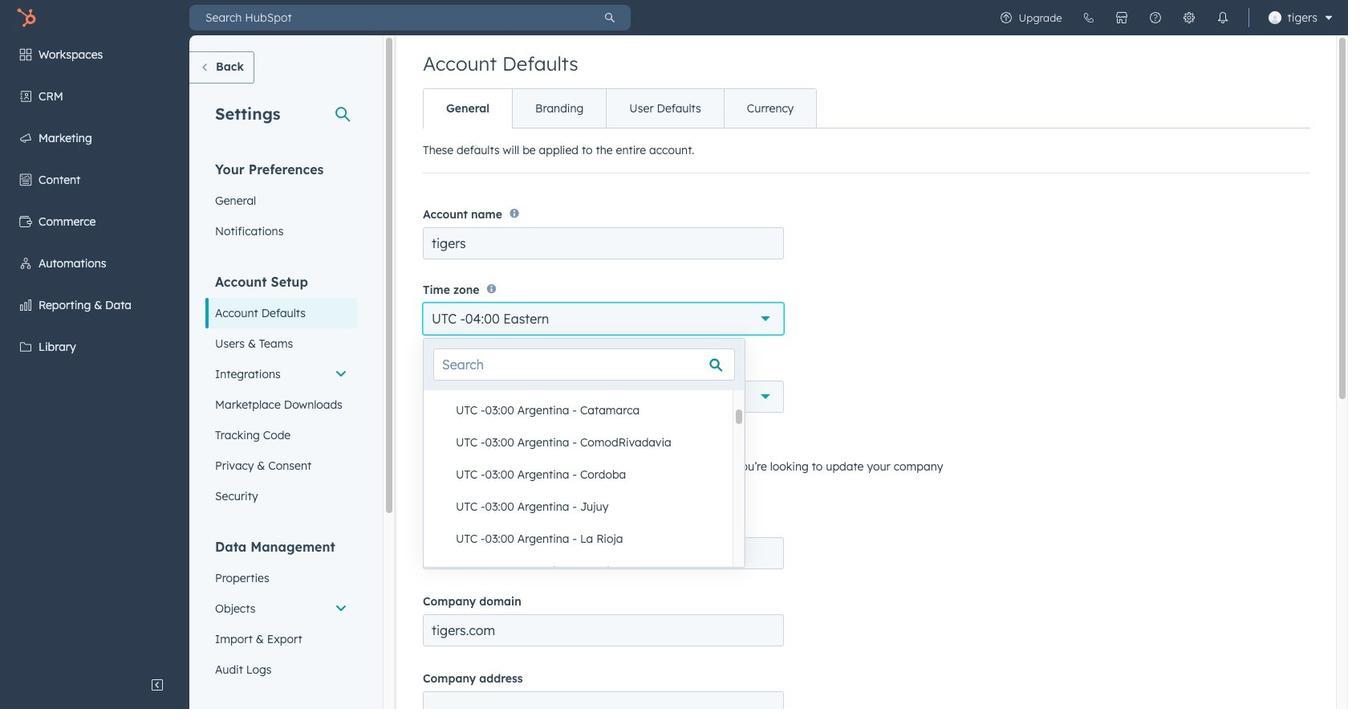 Task type: vqa. For each thing, say whether or not it's contained in the screenshot.
unknown
no



Task type: describe. For each thing, give the bounding box(es) containing it.
howard n/a image
[[1269, 11, 1282, 24]]

settings image
[[1183, 11, 1196, 24]]

marketplaces image
[[1116, 11, 1129, 24]]

account setup element
[[206, 273, 357, 511]]

data management element
[[206, 538, 357, 685]]

1 horizontal spatial menu
[[990, 0, 1339, 35]]

notifications image
[[1217, 11, 1230, 24]]

Search search field
[[434, 348, 736, 381]]

Search HubSpot search field
[[189, 5, 589, 31]]



Task type: locate. For each thing, give the bounding box(es) containing it.
None text field
[[423, 228, 784, 260], [423, 614, 784, 646], [423, 228, 784, 260], [423, 614, 784, 646]]

navigation
[[423, 88, 818, 128]]

0 horizontal spatial menu
[[0, 35, 189, 669]]

menu
[[990, 0, 1339, 35], [0, 35, 189, 669]]

help image
[[1149, 11, 1162, 24]]

list box
[[424, 202, 733, 709]]

your preferences element
[[206, 161, 357, 247]]

None text field
[[423, 537, 784, 569], [423, 691, 784, 709], [423, 537, 784, 569], [423, 691, 784, 709]]

None field
[[424, 169, 745, 709]]



